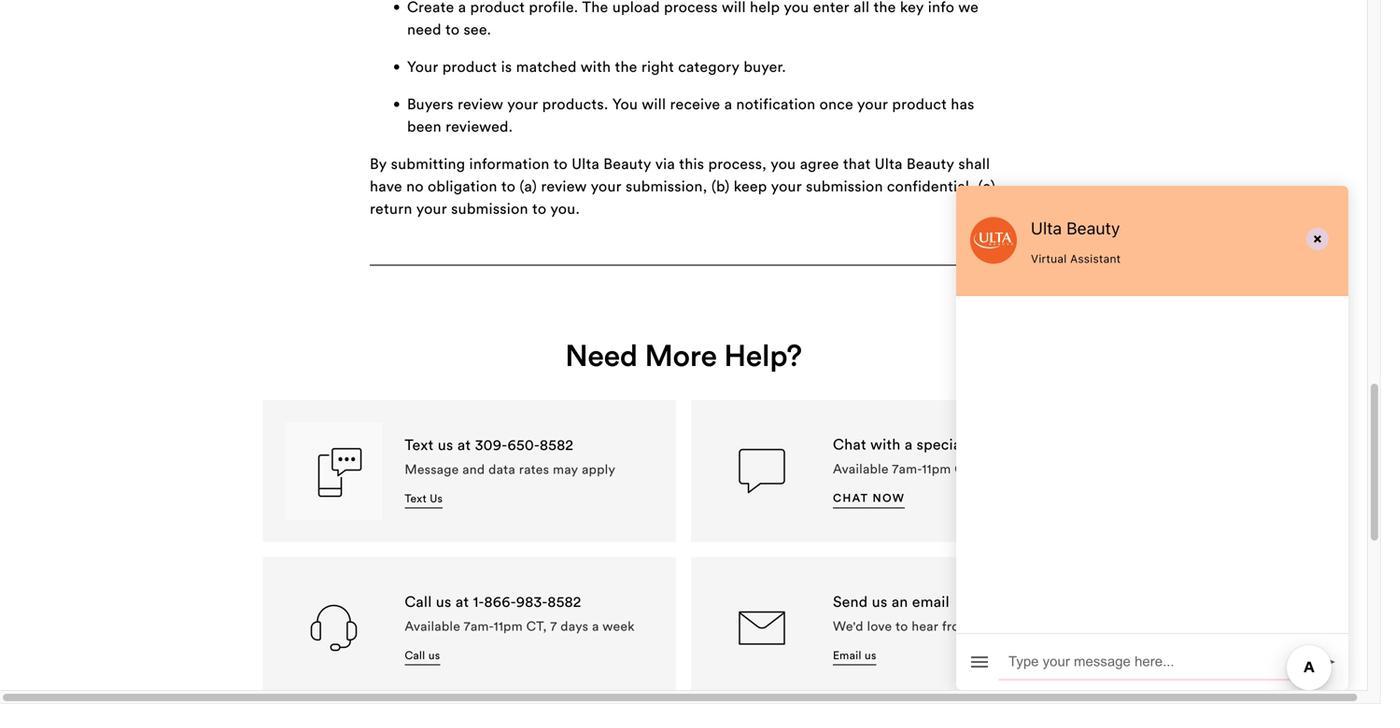 Task type: describe. For each thing, give the bounding box(es) containing it.
but
[[935, 589, 958, 608]]

here inside once ready, press "secured checkout". if shopping ulta.com on desktop, this is to the right of the screen. here you should confirm your shipping address. under there, you can change your shipping type. note, the shipping type defaults to standard. if you would like premium or expedited, update accordingly.
[[506, 400, 539, 419]]

some
[[760, 305, 801, 324]]

versa.
[[821, 269, 862, 288]]

field.
[[917, 250, 952, 269]]

if down 'standard'
[[426, 27, 436, 47]]

dates
[[504, 26, 542, 46]]

credit. inside the returns with a gift receipt can be exchanged for different product or an in-store credit. in order to offer the best shopping and product-return experience to as many guests as possible, ulta beauty reserves the right to limit returns if we have reason to suspect misuse of our generous returns policy (such as excessive returns, reseller activity, or fraud). items purchased from other retailers, dealers or resellers and not directly from ulta beauty are not eligible for return, refund or exchange, including ulta beauty at target. purchases made at ulta beauty or ulta.com may not be returned or exchanged at an ulta beauty at target location.
[[407, 50, 453, 69]]

2 horizontal spatial out.
[[862, 27, 892, 47]]

charge inside your financial institution will place a temporary hold on the funds for your order as it processes. this is not a charge and the hold will be released once your order has shipped.
[[571, 544, 619, 563]]

1 vertical spatial cutoff
[[536, 355, 578, 375]]

of up availability,
[[660, 22, 674, 41]]

you inside our standard shipping combines the capabilities of ups, usps, and several regional carriers to deliver packages to you more efficiently.
[[583, 30, 609, 49]]

2 horizontal spatial redeem
[[866, 505, 918, 524]]

be inside certain items in your order may be considered hazardous materials (hazmat). hazardous materials are as follows: aerosol items, some alcohol-based items, items that contain contents under pressure, and others (e.g., hairspray, nail polish and items containing flammable, volatile or corrosive chemicals).
[[594, 630, 611, 650]]

dollar
[[934, 527, 974, 546]]

tip! if you are expecting a gift with purchase, be sure to check for the gift and that you met the qualifications for it before checking out! some will automatically add to your bag if qualifications are met, and some will need to be added before checking out.
[[370, 286, 986, 362]]

ulta beauty logo image
[[971, 217, 1018, 264]]

can inside once ready, press "secured checkout". if shopping ulta.com on desktop, this is to the right of the screen. here you should confirm your shipping address. under there, you can change your shipping type. note, the shipping type defaults to standard. if you would like premium or expedited, update accordingly.
[[965, 400, 990, 419]]

your for your financial institution will place a temporary hold on the funds for your order as it processes. this is not a charge and the hold will be released once your order has shipped.
[[407, 521, 439, 540]]

standard
[[401, 7, 464, 26]]

purchase inside "to redeem an ulta beauty with a valid coupon code, place all items you would like to purchase in your shopping basket. redeem your coupon by entering the coupon code in the space provided and click apply code. if the coupon code is valid, the applicable discount or promotion will appear in the shopping basket. please note that not all in-store coupons and promotions can be redeemed on ulta.com and not all ulta.com coupons and promotions can be redeemed in-store."
[[370, 442, 433, 461]]

hazardous down using
[[696, 630, 769, 650]]

you inside "to redeem an ulta beauty with a valid coupon code, place all items you would like to purchase in your shopping basket. redeem your coupon by entering the coupon code in the space provided and click apply code. if the coupon code is valid, the applicable discount or promotion will appear in the shopping basket. please note that not all in-store coupons and promotions can be redeemed on ulta.com and not all ulta.com coupons and promotions can be redeemed in-store."
[[837, 420, 862, 439]]

ulta.com down happy
[[691, 509, 752, 528]]

confirm inside under shipping type, you will confirm your payment method and ultamate rewards members will have the ability to redeem points if they would like to! to redeem points, click on "redeem ultamate rewards points". here you will see a list of points and dollar values you are eligible to use in the order. choose the amount preferred by clicking on it. if on mobile app, press "save and continue".
[[576, 482, 630, 502]]

apply
[[582, 461, 616, 478]]

many
[[904, 72, 942, 92]]

ultamate inside "review your shipping information, payment information and items once again before placing the order. once reviewed, press "place order". your ultamate rewards points balance may take up to 15 minutes to update after points redemption or order cancelation."
[[788, 632, 851, 651]]

materials up were
[[596, 559, 661, 578]]

an down remove
[[969, 229, 985, 249]]

7 inside chat with a specialist available 7am-11pm ct, 7 days a week
[[979, 461, 986, 478]]

apply
[[573, 464, 618, 484]]

ups,
[[732, 7, 765, 26]]

0 vertical spatial rewards
[[887, 482, 946, 502]]

enter inside if shopping ulta.com through desktop, on the right above the order summary, you have the option to "make this order a gift" or "add coupon code". choose as needed. to add a coupon, simply enter or copy the coupon code into the "enter coupon" open field.
[[492, 250, 528, 269]]

materials up credit,
[[452, 595, 520, 614]]

or inside once ready, press "secured checkout". if shopping ulta.com on desktop, this is to the right of the screen. here you should confirm your shipping address. under there, you can change your shipping type. note, the shipping type defaults to standard. if you would like premium or expedited, update accordingly.
[[436, 445, 450, 464]]

via inside "by submitting information to ulta beauty via this process, you agree that ulta beauty shall have no obligation to (a) review your submission, (b) keep your submission confidential, (c) return your submission to you."
[[656, 154, 676, 173]]

points up the hairspray,
[[720, 654, 763, 673]]

exclusions
[[789, 258, 861, 277]]

pick
[[583, 186, 612, 206]]

0 horizontal spatial some
[[491, 101, 528, 120]]

0 horizontal spatial same
[[531, 288, 569, 307]]

coupon/discount
[[407, 176, 527, 195]]

1 horizontal spatial basket.
[[720, 487, 770, 506]]

processed
[[511, 427, 582, 446]]

in inside review all items and quantities in your cart. if needed, you can "remove" or "save for later" as needed.
[[588, 63, 600, 82]]

option down the ups,
[[703, 27, 751, 47]]

0 vertical spatial delivery
[[604, 288, 661, 307]]

will inside products returned to stores that were purchased using an online payment service (i.e., paypal, paypal credit, afterpay) will be refunded to your preferred credit card or issued as a store merchandise credit.
[[595, 615, 619, 634]]

resellers
[[742, 162, 800, 181]]

see inside under shipping type, you will confirm your payment method and ultamate rewards members will have the ability to redeem points if they would like to! to redeem points, click on "redeem ultamate rewards points". here you will see a list of points and dollar values you are eligible to use in the order. choose the amount preferred by clicking on it. if on mobile app, press "save and continue".
[[775, 527, 799, 546]]

in- down applicable
[[937, 487, 955, 506]]

confirm inside once ready, press "secured checkout". if shopping ulta.com on desktop, this is to the right of the screen. here you should confirm your shipping address. under there, you can change your shipping type. note, the shipping type defaults to standard. if you would like premium or expedited, update accordingly.
[[623, 400, 676, 419]]

product(s) returned within 60 days of the original purchase that include the original receipt, will be fully refunded via the original form of payment. otherwise, the refund will be made in the form of an in-store credit.
[[370, 510, 989, 574]]

until we send you the final shipment notice. once you receive the final shipment notice, your card will be charged and the temporary hold will be released.
[[407, 611, 980, 675]]

values
[[370, 550, 414, 569]]

quantities
[[515, 63, 584, 82]]

review for review all items and quantities in your cart. if needed, you can "remove" or "save for later" as needed.
[[370, 63, 419, 82]]

0 horizontal spatial local
[[370, 311, 403, 330]]

void
[[407, 64, 438, 83]]

an down several
[[886, 28, 902, 47]]

where
[[636, 64, 679, 83]]

expecting
[[476, 286, 549, 305]]

product inside to locate your desired location! once located, scroll past store details, availability, and services menu to "brands in store". here, you can find your product by first narrowing down to the brand!
[[536, 67, 590, 86]]

and inside until we send you the final shipment notice. once you receive the final shipment notice, your card will be charged and the temporary hold will be released.
[[768, 633, 793, 653]]

prior inside ! brands, products, services and categories that are excluded or restricted from ulta beauty coupons and promotions are subject to change without notice. please review the specific exclusions or restrictions with each ulta beauty coupon or promotion prior to redemption. for ulta.com shoppers, items excluded from coupons and promotions will be indicated in the shopping basket. if you have questions, please contact an ulta beauty store associate or ulta.com customer service representative.
[[642, 281, 675, 300]]

have up you may receive more than one shipment notice as items in your order ship, but
[[665, 559, 697, 578]]

us for 1-
[[436, 592, 452, 611]]

coupon down 'make'
[[429, 168, 481, 187]]

same
[[697, 675, 733, 694]]

1 horizontal spatial order
[[796, 205, 837, 224]]

ulta.com up note,
[[534, 384, 598, 403]]

a inside a full refund will be issued on a return that included a free product or gift, providing the return is within 60 days of original purchase.
[[407, 319, 418, 338]]

canceled
[[886, 678, 949, 697]]

not down applicable
[[890, 487, 912, 506]]

order".
[[697, 632, 749, 651]]

the inside "review your shipping information, payment information and items once again before placing the order. once reviewed, press "place order". your ultamate rewards points balance may take up to 15 minutes to update after points redemption or order cancelation."
[[425, 632, 447, 651]]

from down brands
[[661, 236, 694, 255]]

our inside the returns with a gift receipt can be exchanged for different product or an in-store credit. in order to offer the best shopping and product-return experience to as many guests as possible, ulta beauty reserves the right to limit returns if we have reason to suspect misuse of our generous returns policy (such as excessive returns, reseller activity, or fraud). items purchased from other retailers, dealers or resellers and not directly from ulta beauty are not eligible for return, refund or exchange, including ulta beauty at target. purchases made at ulta beauty or ulta.com may not be returned or exchanged at an ulta beauty at target location.
[[535, 117, 558, 136]]

coupon up ship,
[[880, 569, 932, 588]]

credit. inside products returned to stores that were purchased using an online payment service (i.e., paypal, paypal credit, afterpay) will be refunded to your preferred credit card or issued as a store merchandise credit.
[[514, 638, 559, 657]]

the inside our standard shipping combines the capabilities of ups, usps, and several regional carriers to deliver packages to you more efficiently.
[[604, 7, 626, 26]]

have down (a)
[[509, 209, 542, 228]]

app
[[447, 123, 476, 142]]

chemicals).
[[669, 698, 748, 705]]

gift inside tip! if you are expecting a gift with purchase, be sure to check for the gift and that you met the qualifications for it before checking out! some will automatically add to your bag if qualifications are met, and some will need to be added before checking out.
[[566, 286, 594, 305]]

items up "bottom" on the bottom right
[[763, 589, 801, 608]]

coupon, inside only one coupon code may be redeemed per order on ulta.com and each coupon code may only be redeemed once. if you are having issues redeeming an active coupon, please contact guest services through the options toward the bottom of the page.
[[883, 592, 940, 611]]

1 vertical spatial business
[[734, 427, 794, 446]]

shipped inside it is important to note that not all items available online are available in store. when checking out, if you choose to pick up in store, those items will show as not available within the cart. you have the option to either have your entire order shipped or remove the items not available in store prior to checking out.
[[841, 209, 896, 228]]

1 horizontal spatial form
[[685, 533, 717, 552]]

0 vertical spatial ultamate
[[820, 482, 883, 502]]

card inside until we send you the final shipment notice. once you receive the final shipment notice, your card will be charged and the temporary hold will be released.
[[623, 633, 654, 653]]

if inside under shipping type, you will confirm your payment method and ultamate rewards members will have the ability to redeem points if they would like to! to redeem points, click on "redeem ultamate rewards points". here you will see a list of points and dollar values you are eligible to use in the order. choose the amount preferred by clicking on it. if on mobile app, press "save and continue".
[[370, 572, 380, 591]]

shopping inside the returns with a gift receipt can be exchanged for different product or an in-store credit. in order to offer the best shopping and product-return experience to as many guests as possible, ulta beauty reserves the right to limit returns if we have reason to suspect misuse of our generous returns policy (such as excessive returns, reseller activity, or fraud). items purchased from other retailers, dealers or resellers and not directly from ulta beauty are not eligible for return, refund or exchange, including ulta beauty at target. purchases made at ulta beauty or ulta.com may not be returned or exchanged at an ulta beauty at target location.
[[582, 72, 646, 92]]

of down return-
[[614, 510, 628, 530]]

this allows packages to arrive on saturday as well as any other business day. tracking is available through our website, your confirmation or shipment emails, and will indicate the estimated delivery date.
[[370, 67, 991, 131]]

1 vertical spatial made
[[473, 413, 512, 432]]

with inside chat with a specialist available 7am-11pm ct, 7 days a week
[[871, 435, 901, 454]]

not inside you will not be charged
[[436, 611, 460, 630]]

add for there.
[[837, 145, 863, 164]]

items up brands,
[[740, 186, 778, 206]]

you up categories at the left top of the page
[[370, 213, 396, 232]]

prior inside not all online gift with purchases are available in store, and vice versa. be sure to review the gift details prior to checking out to help ensure you receive your free gift!
[[474, 291, 508, 310]]

not for not all online gift with purchases are available in store, and vice versa. be sure to review the gift details prior to checking out to help ensure you receive your free gift!
[[372, 269, 398, 288]]

ulta beauty
[[1032, 218, 1121, 238]]

if up ask
[[879, 423, 889, 442]]

no for review
[[407, 177, 424, 196]]

availability,
[[643, 44, 720, 64]]

309-
[[475, 435, 508, 455]]

an right card
[[455, 22, 472, 41]]

show
[[810, 186, 847, 206]]

issued inside a full refund will be issued on a return that included a free product or gift, providing the return is within 60 days of original purchase.
[[547, 319, 591, 338]]

more
[[645, 336, 717, 374]]

866-
[[484, 592, 516, 611]]

return down fast
[[434, 342, 476, 361]]

once inside until we send you the final shipment notice. once you receive the final shipment notice, your card will be charged and the temporary hold will be released.
[[853, 611, 890, 630]]

0 vertical spatial returns
[[407, 28, 460, 47]]

1 vertical spatial exchanged
[[872, 229, 947, 249]]

0 vertical spatial contiguous
[[747, 149, 824, 168]]

1 horizontal spatial day
[[897, 311, 924, 330]]

confirmation
[[618, 89, 707, 109]]

0 horizontal spatial item
[[476, 22, 507, 41]]

only inside we only charge you for items that have shipped. any item(s) that are canceled and/or can no longer be shipped will not be charged and your final shipment notice wil
[[434, 678, 464, 697]]

coupon up applicable
[[871, 442, 923, 461]]

0 vertical spatial containing
[[441, 559, 514, 578]]

points down chat now button
[[857, 527, 901, 546]]

0 horizontal spatial check
[[433, 396, 464, 410]]

2 vertical spatial deliver
[[645, 355, 692, 375]]

1 vertical spatial more
[[524, 589, 560, 608]]

have inside "by submitting information to ulta beauty via this process, you agree that ulta beauty shall have no obligation to (a) review your submission, (b) keep your submission confidential, (c) return your submission to you."
[[370, 177, 403, 196]]

items down 'standard'
[[440, 27, 480, 47]]

product inside the returns with a gift receipt can be exchanged for different product or an in-store credit. in order to offer the best shopping and product-return experience to as many guests as possible, ulta beauty reserves the right to limit returns if we have reason to suspect misuse of our generous returns policy (such as excessive returns, reseller activity, or fraud). items purchased from other retailers, dealers or resellers and not directly from ulta beauty are not eligible for return, refund or exchange, including ulta beauty at target. purchases made at ulta beauty or ulta.com may not be returned or exchanged at an ulta beauty at target location.
[[808, 28, 863, 47]]

0 vertical spatial this
[[673, 27, 699, 47]]

option inside it is important to note that not all items available online are available in store. when checking out, if you choose to pick up in store, those items will show as not available within the cart. you have the option to either have your entire order shipped or remove the items not available in store prior to checking out.
[[572, 209, 617, 228]]

personal check
[[385, 396, 464, 410]]

0 vertical spatial cutoff
[[411, 333, 453, 352]]

1 horizontal spatial redeem
[[596, 505, 649, 524]]

review inside not all online gift with purchases are available in store, and vice versa. be sure to review the gift details prior to checking out to help ensure you receive your free gift!
[[939, 269, 985, 288]]

other inside this allows packages to arrive on saturday as well as any other business day. tracking is available through our website, your confirmation or shipment emails, and will indicate the estimated delivery date.
[[768, 67, 805, 86]]

out!
[[726, 305, 756, 324]]

call us
[[405, 648, 440, 662]]

see inside 'this shipping method is available for shipments to contiguous u.s. states, alaska and hawaii addresses only. same day delivery is a service we offer to deliver beauty from your local store as fast as possible--all through our partner, doordash. the same day delivery order cutoff time is based on your local store's closing time; you'll see that at checkout. orders placed after the cutoff time will deliver the following day.'
[[828, 333, 852, 352]]

for down the ups,
[[721, 28, 741, 47]]

first
[[615, 67, 643, 86]]

store inside products returned to stores that were purchased using an online payment service (i.e., paypal, paypal credit, afterpay) will be refunded to your preferred credit card or issued as a store merchandise credit.
[[382, 638, 417, 657]]

payment inside products returned to stores that were purchased using an online payment service (i.e., paypal, paypal credit, afterpay) will be refunded to your preferred credit card or issued as a store merchandise credit.
[[819, 593, 879, 612]]

certain items in your order may be considered hazardous materials (hazmat). hazardous materials are as follows: aerosol items, some alcohol-based items, items that contain contents under pressure, and others (e.g., hairspray, nail polish and items containing flammable, volatile or corrosive chemicals).
[[370, 630, 979, 705]]

card inside products returned to stores that were purchased using an online payment service (i.e., paypal, paypal credit, afterpay) will be refunded to your preferred credit card or issued as a store merchandise credit.
[[878, 615, 909, 634]]

submitting
[[391, 154, 466, 173]]

for down the aerosol
[[647, 675, 666, 694]]

under inside once ready, press "secured checkout". if shopping ulta.com on desktop, this is to the right of the screen. here you should confirm your shipping address. under there, you can change your shipping type. note, the shipping type defaults to standard. if you would like premium or expedited, update accordingly.
[[845, 400, 887, 419]]

shipment up take
[[468, 633, 532, 653]]

2 horizontal spatial only
[[817, 101, 846, 120]]

entire
[[755, 209, 795, 228]]

category
[[679, 57, 740, 76]]

from up questions,
[[437, 303, 470, 322]]

0 horizontal spatial methods
[[485, 499, 547, 518]]

reason
[[882, 95, 928, 114]]

of left "use"
[[514, 555, 528, 574]]

2 horizontal spatial excluded
[[578, 213, 640, 232]]

may down the "product-"
[[708, 101, 737, 120]]

looking for an item in store? visit our list of stores
[[370, 22, 724, 41]]

suspect
[[407, 117, 461, 136]]

this for this shipping method is available for shipments to the contiguous u.s. states, alaska, hawaii, u.s. territories, po boxes and apo/fpo addresses. shipping outside the contiguous u.s. states may experience longer transit times.
[[370, 149, 399, 168]]

above inside the not all shipping methods are available for all shipping addresses. refer to the shipping details above for available shipping methods for your address.
[[420, 521, 462, 540]]

reserves
[[576, 95, 634, 114]]

otherwise,
[[808, 533, 885, 552]]

for up located,
[[432, 22, 451, 41]]

take
[[461, 654, 491, 673]]

notice,
[[536, 633, 584, 653]]

services
[[862, 213, 919, 232]]

alaska
[[883, 266, 929, 285]]

item,
[[737, 675, 772, 694]]

0 horizontal spatial submission
[[451, 199, 529, 218]]

1 vertical spatial placed
[[423, 484, 470, 503]]

through up the 'copied'
[[446, 26, 500, 46]]

day. inside 'this shipping method is available for shipments to contiguous u.s. states, alaska and hawaii addresses only. same day delivery is a service we offer to deliver beauty from your local store as fast as possible--all through our partner, doordash. the same day delivery order cutoff time is based on your local store's closing time; you'll see that at checkout. orders placed after the cutoff time will deliver the following day.'
[[790, 355, 818, 375]]

of up copy
[[559, 213, 574, 232]]

(a)
[[520, 177, 537, 196]]

0 vertical spatial submission
[[806, 177, 884, 196]]

1 vertical spatial form
[[477, 555, 510, 574]]

in- right "use"
[[577, 532, 596, 551]]

only for only one coupon code may be redeemed per order on ulta.com and each coupon code may only be redeemed once. if you are having issues redeeming an active coupon, please contact guest services through the options toward the bottom of the page.
[[370, 569, 403, 588]]

just
[[948, 675, 973, 694]]

0 vertical spatial hold
[[738, 521, 769, 540]]

this for this shipping method is available for shipments to contiguous u.s. states, alaska and hawaii addresses only. same day delivery is a service we offer to deliver beauty from your local store as fast as possible--all through our partner, doordash. the same day delivery order cutoff time is based on your local store's closing time; you'll see that at checkout. orders placed after the cutoff time will deliver the following day.
[[370, 266, 399, 285]]

points,
[[922, 505, 970, 524]]

back to top image
[[1304, 625, 1319, 640]]

and inside your financial institution will place a temporary hold on the funds for your order as it processes. this is not a charge and the hold will be released once your order has shipped.
[[623, 544, 649, 563]]

see
[[788, 559, 814, 578]]

out
[[597, 291, 620, 310]]

are inside under shipping type, you will confirm your payment method and ultamate rewards members will have the ability to redeem points if they would like to! to redeem points, click on "redeem ultamate rewards points". here you will see a list of points and dollar values you are eligible to use in the order. choose the amount preferred by clicking on it. if on mobile app, press "save and continue".
[[447, 550, 469, 569]]

redemption
[[767, 654, 847, 673]]

product(s)
[[370, 510, 441, 530]]

0 horizontal spatial paypal
[[385, 158, 419, 172]]

returned for product(s) returned within 60 days of the original purchase that include the original receipt, will be fully refunded via the original form of payment. otherwise, the refund will be made in the form of an in-store credit.
[[445, 510, 505, 530]]

receive inside until we send you the final shipment notice. once you receive the final shipment notice, your card will be charged and the temporary hold will be released.
[[923, 611, 973, 630]]

not right !
[[741, 229, 764, 249]]

0 vertical spatial valid
[[573, 176, 606, 195]]

1 vertical spatial delivery
[[928, 311, 985, 330]]

qualifications up representative.
[[453, 323, 552, 343]]

cart. inside review all items and quantities in your cart. if needed, you can "remove" or "save for later" as needed.
[[639, 63, 671, 82]]

would inside once ready, press "secured checkout". if shopping ulta.com on desktop, this is to the right of the screen. here you should confirm your shipping address. under there, you can change your shipping type. note, the shipping type defaults to standard. if you would like premium or expedited, update accordingly.
[[922, 423, 964, 442]]

add up paste
[[623, 145, 649, 164]]

0 horizontal spatial for
[[370, 413, 393, 432]]

have inside the returns with a gift receipt can be exchanged for different product or an in-store credit. in order to offer the best shopping and product-return experience to as many guests as possible, ulta beauty reserves the right to limit returns if we have reason to suspect misuse of our generous returns policy (such as excessive returns, reseller activity, or fraud). items purchased from other retailers, dealers or resellers and not directly from ulta beauty are not eligible for return, refund or exchange, including ulta beauty at target. purchases made at ulta beauty or ulta.com may not be returned or exchanged at an ulta beauty at target location.
[[845, 95, 878, 114]]

(c)
[[979, 177, 996, 196]]

wish
[[568, 451, 600, 470]]

1 horizontal spatial local
[[609, 333, 642, 352]]

0 vertical spatial day
[[573, 288, 600, 307]]

0 horizontal spatial order
[[544, 228, 585, 247]]

above inside if shopping ulta.com through desktop, on the right above the order summary, you have the option to "make this order a gift" or "add coupon code". choose as needed. to add a coupon, simply enter or copy the coupon code into the "enter coupon" open field.
[[724, 205, 765, 224]]

items up apple at the left top of page
[[370, 231, 408, 250]]

ulta.com down excessive
[[787, 139, 847, 158]]

to inside if shopping ulta.com through desktop, on the right above the order summary, you have the option to "make this order a gift" or "add coupon code". choose as needed. to add a coupon, simply enter or copy the coupon code into the "enter coupon" open field.
[[445, 228, 460, 247]]

items, inside on mobile app and the mobile version of ulta.com, directly under the list of items, the options to make the order a gift and add a coupon are available. to add a coupon, click on "enter a coupon code" and enter or paste the code there.
[[899, 123, 942, 142]]

preferred inside under shipping type, you will confirm your payment method and ultamate rewards members will have the ability to redeem points if they would like to! to redeem points, click on "redeem ultamate rewards points". here you will see a list of points and dollar values you are eligible to use in the order. choose the amount preferred by clicking on it. if on mobile app, press "save and continue".
[[801, 550, 866, 569]]

available inside chat with a specialist available 7am-11pm ct, 7 days a week
[[833, 461, 889, 478]]

points up points".
[[653, 505, 696, 524]]

all inside review all items and quantities in your cart. if needed, you can "remove" or "save for later" as needed.
[[423, 63, 440, 82]]

1 vertical spatial rewards
[[561, 527, 620, 546]]

0 vertical spatial target
[[826, 176, 871, 195]]

were
[[596, 593, 630, 612]]

we'll
[[673, 473, 704, 492]]

if inside if you would like to exchange a product for the same item, no payment is required - just bring it in and you're good to go. however, if you exchange for an item at a higher pric
[[669, 697, 678, 705]]

beauty inside chat region
[[1067, 218, 1121, 238]]

0 vertical spatial final
[[699, 611, 729, 630]]

0 vertical spatial no
[[652, 158, 668, 172]]

typically
[[448, 427, 507, 446]]

shoppers,
[[877, 281, 945, 300]]

choose inside it is important to note that not all items available online are available in store. when checking out, if you choose to pick up in store, those items will show as not available within the cart. you have the option to either have your entire order shipped or remove the items not available in store prior to checking out.
[[511, 186, 561, 206]]

for right boxes
[[610, 176, 629, 195]]

1 vertical spatial excluded
[[504, 236, 567, 255]]

simply
[[443, 250, 488, 269]]

if down more
[[647, 378, 656, 397]]

shipment down all orders containing hazardous materials have restrictions. see below for details.
[[628, 589, 693, 608]]

details,
[[588, 44, 639, 64]]

notice. inside until we send you the final shipment notice. once you receive the final shipment notice, your card will be charged and the temporary hold will be released.
[[801, 611, 849, 630]]

copy
[[551, 250, 585, 269]]

1 horizontal spatial full
[[509, 213, 531, 232]]

0 horizontal spatial before
[[603, 305, 651, 324]]

1 horizontal spatial before
[[857, 323, 905, 343]]

0 horizontal spatial exchanged
[[642, 28, 717, 47]]

!
[[727, 213, 732, 232]]

with down valid through dates specified on coupon or promotion.
[[581, 57, 611, 76]]

add for field.
[[963, 228, 989, 247]]

and/or
[[953, 678, 998, 697]]

through inside if shopping ulta.com through desktop, on the right above the order summary, you have the option to "make this order a gift" or "add coupon code". choose as needed. to add a coupon, simply enter or copy the coupon code into the "enter coupon" open field.
[[516, 205, 571, 224]]

matched
[[516, 57, 577, 76]]

0 horizontal spatial excluded
[[370, 303, 433, 322]]

1 vertical spatial returns
[[630, 117, 684, 136]]

0 vertical spatial please
[[407, 101, 452, 120]]

one right than
[[599, 589, 624, 608]]

return down purchase,
[[628, 319, 671, 338]]

refund inside 'product(s) returned within 60 days of the original purchase that include the original receipt, will be fully refunded via the original form of payment. otherwise, the refund will be made in the form of an in-store credit.'
[[915, 533, 961, 552]]

once.
[[532, 592, 570, 611]]

charged inside until we send you the final shipment notice. once you receive the final shipment notice, your card will be charged and the temporary hold will be released.
[[707, 633, 764, 653]]

processes.
[[407, 544, 481, 563]]

providing
[[924, 319, 989, 338]]

to inside if shopping ulta.com through desktop, on the right above the order summary, you have the option to "make this order a gift" or "add coupon code". choose as needed. to add a coupon, simply enter or copy the coupon code into the "enter coupon" open field.
[[942, 228, 959, 247]]

no for will
[[436, 701, 454, 705]]

not left (a)
[[485, 185, 508, 204]]

1 vertical spatial ultamate
[[494, 527, 557, 546]]

online inside products returned to stores that were purchased using an online payment service (i.e., paypal, paypal credit, afterpay) will be refunded to your preferred credit card or issued as a store merchandise credit.
[[772, 593, 815, 612]]

coupon, for items,
[[879, 145, 935, 164]]

shipping up "redeem
[[420, 499, 481, 518]]

this inside "by submitting information to ulta beauty via this process, you agree that ulta beauty shall have no obligation to (a) review your submission, (b) keep your submission confidential, (c) return your submission to you."
[[680, 154, 705, 173]]

returns,
[[863, 117, 917, 136]]

by inside to locate your desired location! once located, scroll past store details, availability, and services menu to "brands in store". here, you can find your product by first narrowing down to the brand!
[[594, 67, 611, 86]]

1 vertical spatial same
[[854, 311, 893, 330]]

not right po
[[559, 164, 582, 183]]

added
[[807, 323, 853, 343]]

place inside your financial institution will place a temporary hold on the funds for your order as it processes. this is not a charge and the hold will be released once your order has shipped.
[[608, 521, 646, 540]]

0 vertical spatial stores
[[678, 22, 721, 41]]

arrive
[[538, 67, 577, 86]]

shipment up code.
[[610, 427, 674, 446]]

60 inside a full refund will be issued on a return that included a free product or gift, providing the return is within 60 days of original purchase.
[[542, 342, 561, 361]]

1 horizontal spatial methods
[[620, 521, 681, 540]]

items, down (hazmat).
[[863, 653, 906, 672]]

may up guest
[[437, 589, 466, 608]]

your inside certain items in your order may be considered hazardous materials (hazmat). hazardous materials are as follows: aerosol items, some alcohol-based items, items that contain contents under pressure, and others (e.g., hairspray, nail polish and items containing flammable, volatile or corrosive chemicals).
[[484, 630, 515, 650]]

0 vertical spatial time
[[457, 333, 488, 352]]

chat for with
[[833, 435, 867, 454]]

Type your message here... text field
[[999, 644, 1307, 681]]

once inside to locate your desired location! once located, scroll past store details, availability, and services menu to "brands in store". here, you can find your product by first narrowing down to the brand!
[[370, 44, 407, 64]]

button
[[583, 127, 629, 146]]

online inside it is important to note that not all items available online are available in store. when checking out, if you choose to pick up in store, those items will show as not available within the cart. you have the option to either have your entire order shipped or remove the items not available in store prior to checking out.
[[713, 164, 755, 183]]

be inside your financial institution will place a temporary hold on the funds for your order as it processes. this is not a charge and the hold will be released once your order has shipped.
[[742, 544, 759, 563]]

shipping down appear on the bottom of the page
[[554, 521, 616, 540]]

items up return,
[[606, 164, 644, 183]]

by left the law.
[[759, 64, 776, 83]]

hear
[[912, 618, 939, 635]]

order up clicking
[[921, 521, 959, 540]]

0 horizontal spatial exchange
[[506, 675, 572, 694]]

redeemed down return-
[[596, 509, 666, 528]]

items up released.
[[426, 630, 464, 650]]

until
[[547, 611, 578, 630]]

text for us
[[405, 491, 427, 505]]

for left be
[[838, 286, 859, 305]]

hazardous up paypal,
[[370, 595, 448, 614]]

that inside certain items in your order may be considered hazardous materials (hazmat). hazardous materials are as follows: aerosol items, some alcohol-based items, items that contain contents under pressure, and others (e.g., hairspray, nail polish and items containing flammable, volatile or corrosive chemicals).
[[951, 653, 979, 672]]

not up pay
[[412, 231, 435, 250]]

not up payment.
[[786, 509, 808, 528]]

ulta.com down the automatically
[[818, 325, 879, 345]]

your inside it is important to note that not all items available online are available in store. when checking out, if you choose to pick up in store, those items will show as not available within the cart. you have the option to either have your entire order shipped or remove the items not available in store prior to checking out.
[[720, 209, 751, 228]]

help inside create a product profile. the upload process will help you enter all the key info we need to see.
[[750, 0, 780, 16]]

hazardous down placing
[[370, 653, 444, 672]]

only for only one coupon code may be redeemed per order on ulta.com
[[407, 139, 440, 158]]

are inside we only charge you for items that have shipped. any item(s) that are canceled and/or can no longer be shipped will not be charged and your final shipment notice wil
[[860, 678, 882, 697]]

1 horizontal spatial time
[[582, 355, 613, 375]]

buyers
[[407, 94, 454, 113]]

based inside certain items in your order may be considered hazardous materials (hazmat). hazardous materials are as follows: aerosol items, some alcohol-based items, items that contain contents under pressure, and others (e.g., hairspray, nail polish and items containing flammable, volatile or corrosive chemicals).
[[818, 653, 859, 672]]

shipment down redeeming
[[733, 611, 797, 630]]

review down out,
[[432, 213, 478, 232]]

your inside the not all shipping methods are available for all shipping addresses. refer to the shipping details above for available shipping methods for your address.
[[709, 521, 740, 540]]

usps,
[[769, 7, 811, 26]]

from left shall
[[918, 162, 950, 181]]

location.
[[557, 252, 617, 271]]

1 vertical spatial contiguous
[[370, 194, 447, 213]]

0 horizontal spatial basket.
[[557, 442, 607, 461]]

narrowing
[[647, 67, 717, 86]]

like inside "to redeem an ulta beauty with a valid coupon code, place all items you would like to purchase in your shopping basket. redeem your coupon by entering the coupon code in the space provided and click apply code. if the coupon code is valid, the applicable discount or promotion will appear in the shopping basket. please note that not all in-store coupons and promotions can be redeemed on ulta.com and not all ulta.com coupons and promotions can be redeemed in-store."
[[912, 420, 936, 439]]

here,
[[370, 67, 408, 86]]

in inside to locate your desired location! once located, scroll past store details, availability, and services menu to "brands in store". here, you can find your product by first narrowing down to the brand!
[[935, 44, 947, 64]]

may up paypal,
[[370, 592, 399, 611]]

no for personal check
[[837, 396, 853, 410]]

from right code"
[[526, 162, 559, 181]]

review inside ! brands, products, services and categories that are excluded or restricted from ulta beauty coupons and promotions are subject to change without notice. please review the specific exclusions or restrictions with each ulta beauty coupon or promotion prior to redemption. for ulta.com shoppers, items excluded from coupons and promotions will be indicated in the shopping basket. if you have questions, please contact an ulta beauty store associate or ulta.com customer service representative.
[[655, 258, 701, 277]]

ulta.com down many
[[872, 101, 932, 120]]

650-
[[508, 435, 540, 455]]

1 vertical spatial stores
[[618, 413, 661, 432]]

if down located,
[[442, 64, 452, 83]]

0 horizontal spatial final
[[434, 633, 464, 653]]

as inside your financial institution will place a temporary hold on the funds for your order as it processes. this is not a charge and the hold will be released once your order has shipped.
[[963, 521, 978, 540]]

order down (such
[[724, 139, 761, 158]]

items up higher
[[894, 675, 932, 694]]

coupon down type
[[706, 442, 758, 461]]

not right scroll
[[511, 27, 536, 47]]

you down "orders"
[[407, 589, 433, 608]]

orders for orders are typically processed for shipment in 1 to 2 business days.
[[370, 427, 418, 446]]

ulta.com down chat now button
[[832, 509, 893, 528]]

0 vertical spatial purchases
[[633, 176, 704, 195]]

our inside 'this shipping method is available for shipments to contiguous u.s. states, alaska and hawaii addresses only. same day delivery is a service we offer to deliver beauty from your local store as fast as possible--all through our partner, doordash. the same day delivery order cutoff time is based on your local store's closing time; you'll see that at checkout. orders placed after the cutoff time will deliver the following day.'
[[661, 311, 684, 330]]

may inside if you are on the product page, you may also choose the "check in-store availability" option under the "add to bag" button to check in store availability.
[[620, 104, 649, 123]]

of down reason at the top right of page
[[881, 123, 895, 142]]

0 vertical spatial note
[[456, 101, 487, 120]]

go.
[[574, 697, 596, 705]]

orders for orders placed with credit/debit card
[[370, 484, 419, 503]]

not up you.
[[546, 176, 569, 195]]

points up cancelation.
[[918, 632, 961, 651]]

method for territories,
[[466, 149, 519, 168]]

2 horizontal spatial deliver
[[825, 288, 872, 307]]



Task type: vqa. For each thing, say whether or not it's contained in the screenshot.


Task type: locate. For each thing, give the bounding box(es) containing it.
ability
[[531, 505, 574, 524]]

no
[[407, 177, 424, 196], [776, 675, 794, 694], [436, 701, 454, 705]]

only
[[407, 139, 440, 158], [370, 569, 403, 588]]

receive up credit,
[[470, 589, 520, 608]]

can inside review all items and quantities in your cart. if needed, you can "remove" or "save for later" as needed.
[[779, 63, 803, 82]]

2 redeeming from the top
[[370, 650, 452, 669]]

1 vertical spatial choose
[[661, 550, 714, 569]]

qualifications down without
[[461, 305, 560, 324]]

shipping up the discount at the bottom of the page
[[370, 463, 435, 483]]

us for 309-
[[438, 435, 454, 455]]

it down contain
[[410, 697, 420, 705]]

charge inside we only charge you for items that have shipped. any item(s) that are canceled and/or can no longer be shipped will not be charged and your final shipment notice wil
[[468, 678, 516, 697]]

a inside tip! if you are expecting a gift with purchase, be sure to check for the gift and that you met the qualifications for it before checking out! some will automatically add to your bag if qualifications are met, and some will need to be added before checking out.
[[553, 286, 561, 305]]

0 horizontal spatial out.
[[370, 342, 399, 362]]

all
[[854, 0, 870, 16], [423, 63, 440, 82], [586, 164, 602, 183], [402, 269, 418, 288], [582, 311, 599, 330], [775, 420, 791, 439], [916, 487, 933, 506], [400, 499, 416, 518], [666, 499, 682, 518], [812, 509, 829, 528]]

for down nail
[[782, 697, 801, 705]]

same up possible-
[[531, 288, 569, 307]]

after inside "review your shipping information, payment information and items once again before placing the order. once reviewed, press "place order". your ultamate rewards points balance may take up to 15 minutes to update after points redemption or order cancelation."
[[683, 654, 716, 673]]

purchases
[[633, 176, 704, 195], [397, 413, 469, 432]]

2 horizontal spatial note
[[823, 487, 854, 506]]

0 horizontal spatial available
[[405, 618, 461, 635]]

is inside a full refund will be issued on a return that included a free product or gift, providing the return is within 60 days of original purchase.
[[480, 342, 491, 361]]

financial
[[443, 521, 502, 540]]

than
[[564, 589, 595, 608]]

all orders containing hazardous materials have restrictions. see below for details.
[[370, 559, 938, 578]]

and inside simply bring the item(s) you wish to return to any ulta beauty store and ask one of our associates to assist you in making a return--we'll be happy to help!
[[839, 451, 865, 470]]

returned inside products returned to stores that were purchased using an online payment service (i.e., paypal, paypal credit, afterpay) will be refunded to your preferred credit card or issued as a store merchandise credit.
[[436, 593, 496, 612]]

please up representative.
[[482, 325, 527, 345]]

online up addresses
[[422, 269, 465, 288]]

change
[[443, 258, 494, 277], [370, 423, 421, 442]]

1 horizontal spatial no
[[436, 701, 454, 705]]

2 vertical spatial some
[[721, 653, 758, 672]]

2 vertical spatial contiguous
[[721, 266, 798, 285]]

order inside it is important to note that not all items available online are available in store. when checking out, if you choose to pick up in store, those items will show as not available within the cart. you have the option to either have your entire order shipped or remove the items not available in store prior to checking out.
[[799, 209, 837, 228]]

making
[[552, 473, 603, 492]]

you inside buyers review your products. you will receive a notification once your product has been reviewed.
[[613, 94, 638, 113]]

0 vertical spatial offer
[[484, 72, 517, 92]]

find
[[470, 67, 497, 86]]

1 shipments from the top
[[627, 149, 699, 168]]

2 horizontal spatial before
[[910, 609, 956, 629]]

1 vertical spatial call
[[405, 648, 426, 662]]

chat for now
[[833, 491, 869, 505]]

if you would like to exchange a product for the same item, no payment is required - just bring it in and you're good to go. however, if you exchange for an item at a higher pric
[[370, 675, 993, 705]]

this up without
[[512, 228, 540, 247]]

up right take
[[495, 654, 513, 673]]

order up issues
[[686, 569, 724, 588]]

desktop, up address.
[[814, 378, 874, 397]]

1 review from the top
[[370, 63, 419, 82]]

1 horizontal spatial stores
[[618, 413, 661, 432]]

down
[[721, 67, 760, 86]]

on inside on mobile app and the mobile version of ulta.com, directly under the list of items, the options to make the order a gift and add a coupon are available. to add a coupon, click on "enter a coupon code" and enter or paste the code there.
[[976, 145, 993, 164]]

to inside if you are on the product page, you may also choose the "check in-store availability" option under the "add to bag" button to check in store availability.
[[527, 127, 543, 146]]

in inside certain items in your order may be considered hazardous materials (hazmat). hazardous materials are as follows: aerosol items, some alcohol-based items, items that contain contents under pressure, and others (e.g., hairspray, nail polish and items containing flammable, volatile or corrosive chemicals).
[[468, 630, 480, 650]]

chat now button
[[833, 491, 906, 509]]

order
[[796, 205, 837, 224], [544, 228, 585, 247]]

2 horizontal spatial credit.
[[610, 555, 655, 574]]

for down button
[[604, 149, 623, 168]]

this for this allows packages to arrive on saturday as well as any other business day. tracking is available through our website, your confirmation or shipment emails, and will indicate the estimated delivery date.
[[370, 67, 399, 86]]

eligible inside the returns with a gift receipt can be exchanged for different product or an in-store credit. in order to offer the best shopping and product-return experience to as many guests as possible, ulta beauty reserves the right to limit returns if we have reason to suspect misuse of our generous returns policy (such as excessive returns, reseller activity, or fraud). items purchased from other retailers, dealers or resellers and not directly from ulta beauty are not eligible for return, refund or exchange, including ulta beauty at target. purchases made at ulta beauty or ulta.com may not be returned or exchanged at an ulta beauty at target location.
[[512, 185, 563, 204]]

3 orders from the top
[[370, 484, 419, 503]]

met
[[401, 305, 429, 324]]

experience inside this shipping method is available for shipments to the contiguous u.s. states, alaska, hawaii, u.s. territories, po boxes and apo/fpo addresses. shipping outside the contiguous u.s. states may experience longer transit times.
[[561, 194, 637, 213]]

each
[[370, 281, 403, 300], [843, 569, 877, 588]]

simply
[[370, 451, 417, 470]]

call us link
[[405, 648, 440, 666]]

excluded up bag
[[370, 303, 433, 322]]

shipping inside 'this shipping method is available for shipments to contiguous u.s. states, alaska and hawaii addresses only. same day delivery is a service we offer to deliver beauty from your local store as fast as possible--all through our partner, doordash. the same day delivery order cutoff time is based on your local store's closing time; you'll see that at checkout. orders placed after the cutoff time will deliver the following day.'
[[403, 266, 462, 285]]

note
[[370, 27, 413, 47]]

add inside if shopping ulta.com through desktop, on the right above the order summary, you have the option to "make this order a gift" or "add coupon code". choose as needed. to add a coupon, simply enter or copy the coupon code into the "enter coupon" open field.
[[963, 228, 989, 247]]

0 vertical spatial under
[[845, 400, 887, 419]]

1 vertical spatial no
[[837, 396, 853, 410]]

states
[[482, 194, 524, 213]]

1 horizontal spatial check
[[651, 127, 693, 146]]

2 shipments from the top
[[627, 266, 699, 285]]

"enter down code".
[[766, 250, 809, 269]]

2
[[722, 427, 730, 446]]

list down to!
[[815, 527, 835, 546]]

would inside "to redeem an ulta beauty with a valid coupon code, place all items you would like to purchase in your shopping basket. redeem your coupon by entering the coupon code in the space provided and click apply code. if the coupon code is valid, the applicable discount or promotion will appear in the shopping basket. please note that not all in-store coupons and promotions can be redeemed on ulta.com and not all ulta.com coupons and promotions can be redeemed in-store."
[[866, 420, 908, 439]]

0 vertical spatial 8582
[[540, 435, 574, 455]]

0 horizontal spatial promotion
[[452, 487, 524, 506]]

free inside a full refund will be issued on a return that included a free product or gift, providing the return is within 60 days of original purchase.
[[782, 319, 810, 338]]

call for call us at 1-866-983-8582 available 7am-11pm ct, 7 days a week
[[405, 592, 432, 611]]

1 vertical spatial week
[[603, 618, 635, 635]]

business right 2
[[734, 427, 794, 446]]

2 horizontal spatial final
[[788, 701, 818, 705]]

no for merchandise credit
[[837, 444, 853, 458]]

promotions
[[625, 101, 704, 120], [874, 236, 953, 255], [566, 303, 646, 322], [463, 509, 542, 528], [370, 532, 449, 551]]

submission
[[806, 177, 884, 196], [451, 199, 529, 218]]

corrosive
[[601, 698, 665, 705]]

item
[[476, 22, 507, 41], [826, 697, 857, 705]]

0 vertical spatial chat
[[833, 435, 867, 454]]

0 horizontal spatial change
[[370, 423, 421, 442]]

0 vertical spatial shipped
[[841, 209, 896, 228]]

offer inside 'this shipping method is available for shipments to contiguous u.s. states, alaska and hawaii addresses only. same day delivery is a service we offer to deliver beauty from your local store as fast as possible--all through our partner, doordash. the same day delivery order cutoff time is based on your local store's closing time; you'll see that at checkout. orders placed after the cutoff time will deliver the following day.'
[[770, 288, 803, 307]]

ulta.com inside if shopping ulta.com through desktop, on the right above the order summary, you have the option to "make this order a gift" or "add coupon code". choose as needed. to add a coupon, simply enter or copy the coupon code into the "enter coupon" open field.
[[452, 205, 512, 224]]

0 horizontal spatial directly
[[729, 123, 782, 142]]

by
[[370, 154, 387, 173]]

shipments for is
[[627, 266, 699, 285]]

available.
[[747, 145, 812, 164]]

are inside the returns with a gift receipt can be exchanged for different product or an in-store credit. in order to offer the best shopping and product-return experience to as many guests as possible, ulta beauty reserves the right to limit returns if we have reason to suspect misuse of our generous returns policy (such as excessive returns, reseller activity, or fraud). items purchased from other retailers, dealers or resellers and not directly from ulta beauty are not eligible for return, refund or exchange, including ulta beauty at target. purchases made at ulta beauty or ulta.com may not be returned or exchanged at an ulta beauty at target location.
[[459, 185, 481, 204]]

states,
[[860, 149, 906, 168], [833, 266, 879, 285]]

0 horizontal spatial only
[[370, 569, 403, 588]]

and inside this allows packages to arrive on saturday as well as any other business day. tracking is available through our website, your confirmation or shipment emails, and will indicate the estimated delivery date.
[[851, 89, 877, 109]]

purchase.
[[675, 342, 742, 361]]

0 vertical spatial methods
[[485, 499, 547, 518]]

1 horizontal spatial contact
[[531, 325, 583, 345]]

per for only one coupon code may be redeemed per order on ulta.com
[[697, 139, 720, 158]]

details inside the not all shipping methods are available for all shipping addresses. refer to the shipping details above for available shipping methods for your address.
[[370, 521, 416, 540]]

1 call from the top
[[405, 592, 432, 611]]

enter down "make on the left top of the page
[[492, 250, 528, 269]]

1 vertical spatial states,
[[833, 266, 879, 285]]

cutoff up "secured
[[536, 355, 578, 375]]

shipped down outside
[[841, 209, 896, 228]]

up down retailers,
[[616, 186, 634, 206]]

if inside tip! if you are expecting a gift with purchase, be sure to check for the gift and that you met the qualifications for it before checking out! some will automatically add to your bag if qualifications are met, and some will need to be added before checking out.
[[403, 286, 414, 305]]

not up show on the right of the page
[[834, 162, 857, 181]]

0 vertical spatial item(s)
[[488, 451, 535, 470]]

0 horizontal spatial item(s)
[[488, 451, 535, 470]]

0 horizontal spatial ct,
[[527, 618, 547, 635]]

either
[[639, 209, 680, 228]]

business inside this allows packages to arrive on saturday as well as any other business day. tracking is available through our website, your confirmation or shipment emails, and will indicate the estimated delivery date.
[[809, 67, 868, 86]]

1 horizontal spatial 7
[[979, 461, 986, 478]]

can inside to locate your desired location! once located, scroll past store details, availability, and services menu to "brands in store". here, you can find your product by first narrowing down to the brand!
[[441, 67, 466, 86]]

week inside chat with a specialist available 7am-11pm ct, 7 days a week
[[1032, 461, 1064, 478]]

call for call us
[[405, 648, 426, 662]]

to inside the not all shipping methods are available for all shipping addresses. refer to the shipping details above for available shipping methods for your address.
[[868, 499, 882, 518]]

shopping
[[582, 72, 646, 92], [384, 205, 448, 224], [811, 303, 875, 322], [660, 378, 724, 397], [489, 442, 553, 461], [652, 487, 716, 506]]

days.
[[798, 427, 834, 446]]

choose inside if you are on the product page, you may also choose the "check in-store availability" option under the "add to bag" button to check in store availability.
[[684, 104, 734, 123]]

order up the "buyers"
[[424, 72, 462, 92]]

available up chat now
[[833, 461, 889, 478]]

available inside this allows packages to arrive on saturday as well as any other business day. tracking is available through our website, your confirmation or shipment emails, and will indicate the estimated delivery date.
[[370, 89, 431, 109]]

be inside a full refund will be issued on a return that included a free product or gift, providing the return is within 60 days of original purchase.
[[526, 319, 543, 338]]

choose
[[807, 228, 859, 247], [661, 550, 714, 569]]

your inside review all items and quantities in your cart. if needed, you can "remove" or "save for later" as needed.
[[604, 63, 635, 82]]

notice inside we only charge you for items that have shipped. any item(s) that are canceled and/or can no longer be shipped will not be charged and your final shipment notice wil
[[890, 701, 934, 705]]

click up credit/debit
[[536, 464, 569, 484]]

processing
[[459, 391, 538, 411]]

2 vertical spatial charged
[[663, 701, 720, 705]]

at inside the text us at 309-650-8582 message and data rates may apply
[[458, 435, 471, 455]]

and inside the text us at 309-650-8582 message and data rates may apply
[[463, 461, 485, 478]]

product inside if you are on the product page, you may also choose the "check in-store availability" option under the "add to bag" button to check in store availability.
[[489, 104, 544, 123]]

0 vertical spatial per
[[697, 139, 720, 158]]

bottom
[[754, 614, 805, 633]]

1 vertical spatial above
[[420, 521, 462, 540]]

redeem up points".
[[596, 505, 649, 524]]

0 vertical spatial week
[[1032, 461, 1064, 478]]

2 horizontal spatial check
[[790, 286, 834, 305]]

0 horizontal spatial need
[[407, 20, 442, 39]]

1 vertical spatial not
[[370, 499, 396, 518]]

certain
[[370, 630, 422, 650]]

2 call from the top
[[405, 648, 426, 662]]

you inside we only charge you for items that have shipped. any item(s) that are canceled and/or can no longer be shipped will not be charged and your final shipment notice wil
[[520, 678, 545, 697]]

order inside "review your shipping information, payment information and items once again before placing the order. once reviewed, press "place order". your ultamate rewards points balance may take up to 15 minutes to update after points redemption or order cancelation."
[[869, 654, 907, 673]]

services up the law.
[[754, 44, 812, 64]]

have down those
[[684, 209, 716, 228]]

coupon, for the
[[382, 250, 439, 269]]

per for only one coupon code may be redeemed per order on ulta.com and each coupon code may only be redeemed once. if you are having issues redeeming an active coupon, please contact guest services through the options toward the bottom of the page.
[[659, 569, 682, 588]]

"enter
[[370, 168, 413, 187], [766, 250, 809, 269]]

order down (hazmat).
[[869, 654, 907, 673]]

payment up they
[[668, 482, 729, 502]]

within inside it is important to note that not all items available online are available in store. when checking out, if you choose to pick up in store, those items will show as not available within the cart. you have the option to either have your entire order shipped or remove the items not available in store prior to checking out.
[[370, 209, 413, 228]]

here down "secured
[[506, 400, 539, 419]]

in inside not all online gift with purchases are available in store, and vice versa. be sure to review the gift details prior to checking out to help ensure you receive your free gift!
[[699, 269, 712, 288]]

we up excessive
[[821, 95, 841, 114]]

redeemed up credit,
[[458, 592, 528, 611]]

1 vertical spatial order
[[544, 228, 585, 247]]

redeeming for redeeming coupons in an ulta beauty store
[[370, 650, 452, 669]]

your
[[824, 22, 855, 41], [604, 63, 635, 82], [501, 67, 532, 86], [584, 89, 614, 109], [508, 94, 539, 113], [858, 94, 889, 113], [591, 177, 622, 196], [772, 177, 802, 196], [417, 199, 447, 218], [720, 209, 751, 228], [965, 288, 996, 307], [810, 291, 841, 310], [370, 323, 403, 343], [574, 333, 605, 352], [680, 400, 711, 419], [425, 423, 456, 442], [454, 442, 485, 461], [671, 442, 702, 461], [634, 482, 664, 502], [887, 521, 917, 540], [709, 521, 740, 540], [864, 544, 895, 563], [821, 589, 852, 608], [423, 609, 454, 629], [730, 615, 760, 634], [484, 630, 515, 650], [588, 633, 619, 653], [753, 701, 784, 705]]

redeeming down certain
[[370, 650, 452, 669]]

press up 866-
[[495, 572, 532, 591]]

obligation
[[428, 177, 498, 196]]

1 horizontal spatial final
[[699, 611, 729, 630]]

1 vertical spatial containing
[[370, 698, 443, 705]]

services inside to locate your desired location! once located, scroll past store details, availability, and services menu to "brands in store". here, you can find your product by first narrowing down to the brand!
[[754, 44, 812, 64]]

coupon up 1-
[[437, 569, 489, 588]]

options inside on mobile app and the mobile version of ulta.com, directly under the list of items, the options to make the order a gift and add a coupon are available. to add a coupon, click on "enter a coupon code" and enter or paste the code there.
[[370, 145, 422, 164]]

this up 'hawaii,'
[[370, 149, 399, 168]]

0 vertical spatial free
[[845, 291, 872, 310]]

receive up doordash.
[[755, 291, 806, 310]]

review for review your shipping information, payment information and items once again before placing the order. once reviewed, press "place order". your ultamate rewards points balance may take up to 15 minutes to update after points redemption or order cancelation.
[[370, 609, 419, 629]]

preferred
[[801, 550, 866, 569], [764, 615, 830, 634]]

for left out
[[564, 305, 585, 324]]

target up expecting
[[509, 252, 553, 271]]

0 horizontal spatial purchases
[[407, 229, 478, 249]]

valid through dates specified on coupon or promotion.
[[407, 26, 788, 46]]

"brands
[[877, 44, 931, 64]]

note,
[[562, 423, 601, 442]]

assist
[[464, 473, 503, 492]]

purchased inside the returns with a gift receipt can be exchanged for different product or an in-store credit. in order to offer the best shopping and product-return experience to as many guests as possible, ulta beauty reserves the right to limit returns if we have reason to suspect misuse of our generous returns policy (such as excessive returns, reseller activity, or fraud). items purchased from other retailers, dealers or resellers and not directly from ulta beauty are not eligible for return, refund or exchange, including ulta beauty at target. purchases made at ulta beauty or ulta.com may not be returned or exchanged at an ulta beauty at target location.
[[450, 162, 522, 181]]

not up services
[[870, 186, 892, 206]]

text for us
[[405, 435, 434, 455]]

preferred down redeeming
[[764, 615, 830, 634]]

2 horizontal spatial enter
[[814, 0, 850, 16]]

1 vertical spatial valid
[[598, 420, 631, 439]]

a
[[589, 228, 600, 247], [407, 319, 418, 338]]

1 horizontal spatial other
[[768, 67, 805, 86]]

day.
[[872, 67, 900, 86], [790, 355, 818, 375]]

order up ship,
[[899, 544, 936, 563]]

0 vertical spatial preferred
[[801, 550, 866, 569]]

1 vertical spatial shipments
[[627, 266, 699, 285]]

1 horizontal spatial notice.
[[801, 611, 849, 630]]

polish
[[819, 675, 860, 694]]

returned for products returned to stores that were purchased using an online payment service (i.e., paypal, paypal credit, afterpay) will be refunded to your preferred credit card or issued as a store merchandise credit.
[[436, 593, 496, 612]]

note inside it is important to note that not all items available online are available in store. when checking out, if you choose to pick up in store, those items will show as not available within the cart. you have the option to either have your entire order shipped or remove the items not available in store prior to checking out.
[[492, 164, 523, 183]]

1 orders from the top
[[370, 355, 418, 375]]

for down the personal
[[370, 413, 393, 432]]

customer
[[883, 325, 951, 345]]

returned inside the returns with a gift receipt can be exchanged for different product or an in-store credit. in order to offer the best shopping and product-return experience to as many guests as possible, ulta beauty reserves the right to limit returns if we have reason to suspect misuse of our generous returns policy (such as excessive returns, reseller activity, or fraud). items purchased from other retailers, dealers or resellers and not directly from ulta beauty are not eligible for return, refund or exchange, including ulta beauty at target. purchases made at ulta beauty or ulta.com may not be returned or exchanged at an ulta beauty at target location.
[[789, 229, 849, 249]]

1 redeeming from the top
[[370, 384, 452, 403]]

include
[[814, 510, 865, 530]]

days
[[565, 342, 596, 361], [989, 461, 1017, 478], [578, 510, 610, 530], [561, 618, 589, 635]]

an inside products returned to stores that were purchased using an online payment service (i.e., paypal, paypal credit, afterpay) will be refunded to your preferred credit card or issued as a store merchandise credit.
[[752, 593, 768, 612]]

promotion
[[565, 281, 638, 300], [452, 487, 524, 506]]

shipping up dollar on the right bottom of page
[[912, 499, 974, 518]]

1 vertical spatial order.
[[451, 632, 492, 651]]

1 vertical spatial longer
[[458, 701, 502, 705]]

0 vertical spatial redeeming
[[370, 384, 452, 403]]

1 chat from the top
[[833, 435, 867, 454]]

coupons
[[456, 384, 521, 403]]

store. up all orders containing hazardous materials have restrictions. see below for details.
[[596, 532, 635, 551]]

8582 inside the text us at 309-650-8582 message and data rates may apply
[[540, 435, 574, 455]]

at inside if you would like to exchange a product for the same item, no payment is required - just bring it in and you're good to go. however, if you exchange for an item at a higher pric
[[861, 697, 874, 705]]

remove
[[919, 209, 970, 228]]

0 vertical spatial cart.
[[639, 63, 671, 82]]

your for your product is matched with the right category buyer.
[[407, 57, 439, 76]]

0 vertical spatial place
[[733, 420, 771, 439]]

same
[[531, 288, 569, 307], [854, 311, 893, 330]]

ulta inside simply bring the item(s) you wish to return to any ulta beauty store and ask one of our associates to assist you in making a return--we'll be happy to help!
[[716, 451, 744, 470]]

days inside 'product(s) returned within 60 days of the original purchase that include the original receipt, will be fully refunded via the original form of payment. otherwise, the refund will be made in the form of an in-store credit.'
[[578, 510, 610, 530]]

simply bring the item(s) you wish to return to any ulta beauty store and ask one of our associates to assist you in making a return--we'll be happy to help!
[[370, 451, 967, 492]]

possible-
[[514, 311, 577, 330]]

0 vertical spatial store,
[[627, 27, 669, 47]]

not for not all shipping methods are available for all shipping addresses. refer to the shipping details above for available shipping methods for your address.
[[370, 499, 396, 518]]

under inside on mobile app and the mobile version of ulta.com, directly under the list of items, the options to make the order a gift and add a coupon are available. to add a coupon, click on "enter a coupon code" and enter or paste the code there.
[[786, 123, 826, 142]]

merchandise credit
[[385, 444, 487, 458]]

on inside if shopping ulta.com through desktop, on the right above the order summary, you have the option to "make this order a gift" or "add coupon code". choose as needed. to add a coupon, simply enter or copy the coupon code into the "enter coupon" open field.
[[639, 205, 656, 224]]

have up "service"
[[370, 325, 403, 345]]

order inside on mobile app and the mobile version of ulta.com, directly under the list of items, the options to make the order a gift and add a coupon are available. to add a coupon, click on "enter a coupon code" and enter or paste the code there.
[[512, 145, 549, 164]]

1 vertical spatial per
[[659, 569, 682, 588]]

1 horizontal spatial exchange
[[711, 697, 778, 705]]

chat inside chat with a specialist available 7am-11pm ct, 7 days a week
[[833, 435, 867, 454]]

day. inside this allows packages to arrive on saturday as well as any other business day. tracking is available through our website, your confirmation or shipment emails, and will indicate the estimated delivery date.
[[872, 67, 900, 86]]

only down brand! on the right top of the page
[[817, 101, 846, 120]]

considered
[[615, 630, 692, 650]]

your inside tip! if you are expecting a gift with purchase, be sure to check for the gift and that you met the qualifications for it before checking out! some will automatically add to your bag if qualifications are met, and some will need to be added before checking out.
[[370, 323, 403, 343]]

check inside tip! if you are expecting a gift with purchase, be sure to check for the gift and that you met the qualifications for it before checking out! some will automatically add to your bag if qualifications are met, and some will need to be added before checking out.
[[790, 286, 834, 305]]

rewards down again
[[855, 632, 914, 651]]

possible,
[[426, 95, 488, 114]]

only down 'been'
[[407, 139, 440, 158]]

you inside it is important to note that not all items available online are available in store. when checking out, if you choose to pick up in store, those items will show as not available within the cart. you have the option to either have your entire order shipped or remove the items not available in store prior to checking out.
[[482, 186, 507, 206]]

been
[[407, 117, 442, 136]]

need down create at left top
[[407, 20, 442, 39]]

0 horizontal spatial please
[[482, 325, 527, 345]]

through down with
[[603, 311, 657, 330]]

0 horizontal spatial hold
[[679, 544, 710, 563]]

coupon down capabilities
[[635, 26, 687, 46]]

add for before
[[939, 305, 967, 324]]

checkout".
[[565, 378, 643, 397]]

0 vertical spatial refunded
[[511, 533, 574, 552]]

an inside 'product(s) returned within 60 days of the original purchase that include the original receipt, will be fully refunded via the original form of payment. otherwise, the refund will be made in the form of an in-store credit.'
[[532, 555, 548, 574]]

screen.
[[451, 400, 502, 419]]

list down upload
[[636, 22, 656, 41]]

redeemed down ability
[[503, 532, 573, 551]]

0 vertical spatial addresses.
[[709, 172, 782, 191]]

hold up amount
[[738, 521, 769, 540]]

1 vertical spatial some
[[652, 323, 691, 343]]

update inside once ready, press "secured checkout". if shopping ulta.com on desktop, this is to the right of the screen. here you should confirm your shipping address. under there, you can change your shipping type. note, the shipping type defaults to standard. if you would like premium or expedited, update accordingly.
[[532, 445, 581, 464]]

you!
[[975, 618, 1001, 635]]

0 vertical spatial up
[[616, 186, 634, 206]]

of down they
[[721, 533, 735, 552]]

may up credit/debit
[[553, 461, 579, 478]]

has left it.
[[940, 544, 964, 563]]

bring inside if you would like to exchange a product for the same item, no payment is required - just bring it in and you're good to go. however, if you exchange for an item at a higher pric
[[370, 697, 406, 705]]

2 vertical spatial coupon,
[[883, 592, 940, 611]]

press
[[457, 378, 494, 397], [495, 572, 532, 591], [609, 632, 646, 651]]

refund inside a full refund will be issued on a return that included a free product or gift, providing the return is within 60 days of original purchase.
[[448, 319, 494, 338]]

1 horizontal spatial excluded
[[504, 236, 567, 255]]

store,
[[627, 27, 669, 47], [654, 186, 694, 206], [715, 269, 755, 288]]

form down they
[[685, 533, 717, 552]]

gift inside not all online gift with purchases are available in store, and vice versa. be sure to review the gift details prior to checking out to help ensure you receive your free gift!
[[396, 291, 420, 310]]

needed.
[[435, 86, 491, 105], [882, 228, 938, 247]]

0 horizontal spatial cutoff
[[411, 333, 453, 352]]

exchange,
[[710, 185, 780, 204]]

above
[[724, 205, 765, 224], [420, 521, 462, 540]]

0 vertical spatial only
[[817, 101, 846, 120]]

location!
[[915, 22, 975, 41]]

a inside buyers review your products. you will receive a notification once your product has been reviewed.
[[725, 94, 733, 113]]

only up paypal,
[[403, 592, 432, 611]]

store. up summary,
[[867, 164, 907, 183]]

chat region
[[957, 186, 1349, 690]]

1 vertical spatial for
[[786, 281, 808, 300]]

expedited,
[[454, 445, 528, 464]]

2 text from the top
[[405, 491, 427, 505]]

2 review from the top
[[370, 609, 419, 629]]

may down "use"
[[531, 569, 560, 588]]

shipments for apo/fpo
[[627, 149, 699, 168]]

redeeming
[[370, 384, 452, 403], [370, 650, 452, 669]]

option down american
[[370, 127, 415, 146]]

2 horizontal spatial some
[[721, 653, 758, 672]]

0 vertical spatial store.
[[867, 164, 907, 183]]

place right 2
[[733, 420, 771, 439]]

information down the "add on the top left of the page
[[470, 154, 550, 173]]

be inside ! brands, products, services and categories that are excluded or restricted from ulta beauty coupons and promotions are subject to change without notice. please review the specific exclusions or restrictions with each ulta beauty coupon or promotion prior to redemption. for ulta.com shoppers, items excluded from coupons and promotions will be indicated in the shopping basket. if you have questions, please contact an ulta beauty store associate or ulta.com customer service representative.
[[678, 303, 695, 322]]

1 text from the top
[[405, 435, 434, 455]]

chat
[[833, 435, 867, 454], [833, 491, 869, 505]]

! brands, products, services and categories that are excluded or restricted from ulta beauty coupons and promotions are subject to change without notice. please review the specific exclusions or restrictions with each ulta beauty coupon or promotion prior to redemption. for ulta.com shoppers, items excluded from coupons and promotions will be indicated in the shopping basket. if you have questions, please contact an ulta beauty store associate or ulta.com customer service representative.
[[370, 213, 996, 367]]

2 orders from the top
[[370, 427, 418, 446]]

coupon down ulta.com,
[[665, 145, 717, 164]]

1 vertical spatial enter
[[558, 168, 595, 187]]

reseller
[[921, 117, 972, 136]]

ulta inside chat region
[[1032, 218, 1063, 238]]

1 vertical spatial notice
[[890, 701, 934, 705]]

if inside tip! if you are expecting a gift with purchase, be sure to check for the gift and that you met the qualifications for it before checking out! some will automatically add to your bag if qualifications are met, and some will need to be added before checking out.
[[438, 323, 449, 343]]

1 vertical spatial this
[[680, 154, 705, 173]]

states, inside 'this shipping method is available for shipments to contiguous u.s. states, alaska and hawaii addresses only. same day delivery is a service we offer to deliver beauty from your local store as fast as possible--all through our partner, doordash. the same day delivery order cutoff time is based on your local store's closing time; you'll see that at checkout. orders placed after the cutoff time will deliver the following day.'
[[833, 266, 879, 285]]

beauty
[[876, 288, 924, 307]]

method for only.
[[466, 266, 519, 285]]

excluded up restricted
[[578, 213, 640, 232]]

american
[[385, 110, 435, 124]]

1 vertical spatial options
[[619, 614, 671, 633]]

0 horizontal spatial based
[[507, 333, 548, 352]]

2 vertical spatial orders
[[370, 484, 419, 503]]

target.
[[407, 207, 456, 226]]

up inside it is important to note that not all items available online are available in store. when checking out, if you choose to pick up in store, those items will show as not available within the cart. you have the option to either have your entire order shipped or remove the items not available in store prior to checking out.
[[616, 186, 634, 206]]

option inside if you are on the product page, you may also choose the "check in-store availability" option under the "add to bag" button to check in store availability.
[[370, 127, 415, 146]]

0 vertical spatial 60
[[542, 342, 561, 361]]

gift inside tip! if you are expecting a gift with purchase, be sure to check for the gift and that you met the qualifications for it before checking out! some will automatically add to your bag if qualifications are met, and some will need to be added before checking out.
[[890, 286, 916, 305]]

a inside if shopping ulta.com through desktop, on the right above the order summary, you have the option to "make this order a gift" or "add coupon code". choose as needed. to add a coupon, simply enter or copy the coupon code into the "enter coupon" open field.
[[589, 228, 600, 247]]

1 vertical spatial day
[[897, 311, 924, 330]]

ct, down specialist
[[955, 461, 976, 478]]

eligible up app,
[[473, 550, 523, 569]]

like down there,
[[912, 420, 936, 439]]

an inside if you would like to exchange a product for the same item, no payment is required - just bring it in and you're good to go. however, if you exchange for an item at a higher pric
[[805, 697, 822, 705]]

items inside review all items and quantities in your cart. if needed, you can "remove" or "save for later" as needed.
[[444, 63, 481, 82]]

menu inside dropdown button
[[969, 651, 991, 674]]

0 horizontal spatial free
[[782, 319, 810, 338]]

order down including
[[799, 209, 837, 228]]

if inside "to redeem an ulta beauty with a valid coupon code, place all items you would like to purchase in your shopping basket. redeem your coupon by entering the coupon code in the space provided and click apply code. if the coupon code is valid, the applicable discount or promotion will appear in the shopping basket. please note that not all in-store coupons and promotions can be redeemed on ulta.com and not all ulta.com coupons and promotions can be redeemed in-store."
[[674, 464, 684, 484]]

in inside if you would like to exchange a product for the same item, no payment is required - just bring it in and you're good to go. however, if you exchange for an item at a higher pric
[[424, 697, 437, 705]]

0 horizontal spatial day.
[[790, 355, 818, 375]]

in- up once.
[[552, 555, 571, 574]]

coupon
[[635, 26, 687, 46], [474, 139, 526, 158], [665, 145, 717, 164], [429, 168, 481, 187], [615, 250, 667, 269], [491, 281, 543, 300], [635, 420, 687, 439], [706, 442, 758, 461], [871, 442, 923, 461], [714, 464, 766, 484], [437, 569, 489, 588], [880, 569, 932, 588]]

packages up matched
[[496, 30, 561, 49]]

one right ask
[[896, 451, 921, 470]]

excluded brands here link
[[578, 213, 727, 236]]

beauty
[[524, 95, 572, 114], [604, 154, 652, 173], [907, 154, 955, 173], [757, 176, 805, 195], [407, 185, 455, 204], [884, 185, 932, 204], [1067, 218, 1121, 238], [573, 229, 621, 249], [729, 236, 777, 255], [439, 252, 487, 271], [439, 281, 487, 300], [640, 325, 688, 345], [404, 391, 455, 411], [565, 413, 614, 432], [500, 420, 548, 439], [748, 451, 796, 470], [595, 650, 646, 669]]

us inside call us link
[[429, 648, 440, 662]]

sure inside tip! if you are expecting a gift with purchase, be sure to check for the gift and that you met the qualifications for it before checking out! some will automatically add to your bag if qualifications are met, and some will need to be added before checking out.
[[735, 286, 767, 305]]

product inside a full refund will be issued on a return that included a free product or gift, providing the return is within 60 days of original purchase.
[[814, 319, 869, 338]]

redeeming
[[739, 592, 813, 611]]

purchases inside not all online gift with purchases are available in store, and vice versa. be sure to review the gift details prior to checking out to help ensure you receive your free gift!
[[533, 269, 604, 288]]

one down delivery
[[444, 139, 470, 158]]

0 vertical spatial charge
[[571, 544, 619, 563]]

packages inside this allows packages to arrive on saturday as well as any other business day. tracking is available through our website, your confirmation or shipment emails, and will indicate the estimated delivery date.
[[451, 67, 516, 86]]

availability"
[[876, 104, 957, 123]]

like down take
[[459, 675, 483, 694]]

ulta.com inside once ready, press "secured checkout". if shopping ulta.com on desktop, this is to the right of the screen. here you should confirm your shipping address. under there, you can change your shipping type. note, the shipping type defaults to standard. if you would like premium or expedited, update accordingly.
[[728, 378, 789, 397]]

gift up bag
[[396, 291, 420, 310]]

0 horizontal spatial choose
[[511, 186, 561, 206]]

day. down you'll
[[790, 355, 818, 375]]

0 horizontal spatial only
[[403, 592, 432, 611]]

purchases up out
[[533, 269, 604, 288]]

combines
[[533, 7, 600, 26]]

review inside buyers review your products. you will receive a notification once your product has been reviewed.
[[458, 94, 504, 113]]

not all shipping methods are available for all shipping addresses. refer to the shipping details above for available shipping methods for your address.
[[370, 499, 974, 540]]

right
[[642, 57, 675, 76], [664, 95, 697, 114], [687, 205, 720, 224], [370, 400, 403, 419]]

1 horizontal spatial bring
[[421, 451, 458, 470]]

enter inside create a product profile. the upload process will help you enter all the key info we need to see.
[[814, 0, 850, 16]]

1 horizontal spatial purchases
[[633, 176, 704, 195]]

based down possible-
[[507, 333, 548, 352]]

0 vertical spatial has
[[951, 94, 975, 113]]

11pm inside call us at 1-866-983-8582 available 7am-11pm ct, 7 days a week
[[494, 618, 523, 635]]

week inside call us at 1-866-983-8582 available 7am-11pm ct, 7 days a week
[[603, 618, 635, 635]]

2 horizontal spatial no
[[776, 675, 794, 694]]

confidential,
[[888, 177, 975, 196]]

ready,
[[411, 378, 453, 397]]

1 vertical spatial any
[[687, 451, 712, 470]]

1 horizontal spatial information
[[675, 609, 755, 629]]

shipped. up chemicals).
[[682, 678, 742, 697]]

1 vertical spatial a
[[407, 319, 418, 338]]

our
[[370, 7, 397, 26]]

us for email
[[872, 592, 888, 611]]

the inside 'this shipping method is available for shipments to contiguous u.s. states, alaska and hawaii addresses only. same day delivery is a service we offer to deliver beauty from your local store as fast as possible--all through our partner, doordash. the same day delivery order cutoff time is based on your local store's closing time; you'll see that at checkout. orders placed after the cutoff time will deliver the following day.'
[[824, 311, 850, 330]]

shipment inside this allows packages to arrive on saturday as well as any other business day. tracking is available through our website, your confirmation or shipment emails, and will indicate the estimated delivery date.
[[730, 89, 794, 109]]

"save
[[536, 572, 575, 591]]

to up premium
[[370, 420, 386, 439]]

items up canceled
[[910, 653, 947, 672]]

option down the pick
[[572, 209, 617, 228]]

we inside until we send you the final shipment notice. once you receive the final shipment notice, your card will be charged and the temporary hold will be released.
[[582, 611, 602, 630]]

placed inside 'this shipping method is available for shipments to contiguous u.s. states, alaska and hawaii addresses only. same day delivery is a service we offer to deliver beauty from your local store as fast as possible--all through our partner, doordash. the same day delivery order cutoff time is based on your local store's closing time; you'll see that at checkout. orders placed after the cutoff time will deliver the following day.'
[[422, 355, 469, 375]]

"add
[[490, 127, 523, 146]]

1 vertical spatial the
[[824, 311, 850, 330]]

if up excessive
[[807, 95, 817, 114]]

free inside not all online gift with purchases are available in store, and vice versa. be sure to review the gift details prior to checking out to help ensure you receive your free gift!
[[845, 291, 872, 310]]

chat window close image
[[1307, 228, 1330, 250]]

redeeming for redeeming coupons - ulta.com
[[370, 384, 452, 403]]

they
[[713, 505, 744, 524]]

online inside not all online gift with purchases are available in store, and vice versa. be sure to review the gift details prior to checking out to help ensure you receive your free gift!
[[422, 269, 465, 288]]

of down the please note some coupons and promotions may be offered only on ulta.com
[[642, 123, 656, 142]]

notice. up out
[[555, 258, 602, 277]]

exchanged up only)
[[872, 229, 947, 249]]

log
[[957, 296, 1349, 634]]

options up 'hawaii,'
[[370, 145, 422, 164]]

2 chat from the top
[[833, 491, 869, 505]]

1 vertical spatial purchases
[[397, 413, 469, 432]]

your inside until we send you the final shipment notice. once you receive the final shipment notice, your card will be charged and the temporary hold will be released.
[[588, 633, 619, 653]]

will inside buyers review your products. you will receive a notification once your product has been reviewed.
[[642, 94, 666, 113]]

0 vertical spatial packages
[[496, 30, 561, 49]]

0 horizontal spatial notice
[[697, 589, 740, 608]]

us up guest
[[436, 592, 452, 611]]

see right you'll
[[828, 333, 852, 352]]

charge up flammable,
[[468, 678, 516, 697]]

have down target.com on the right of page
[[942, 205, 975, 224]]



